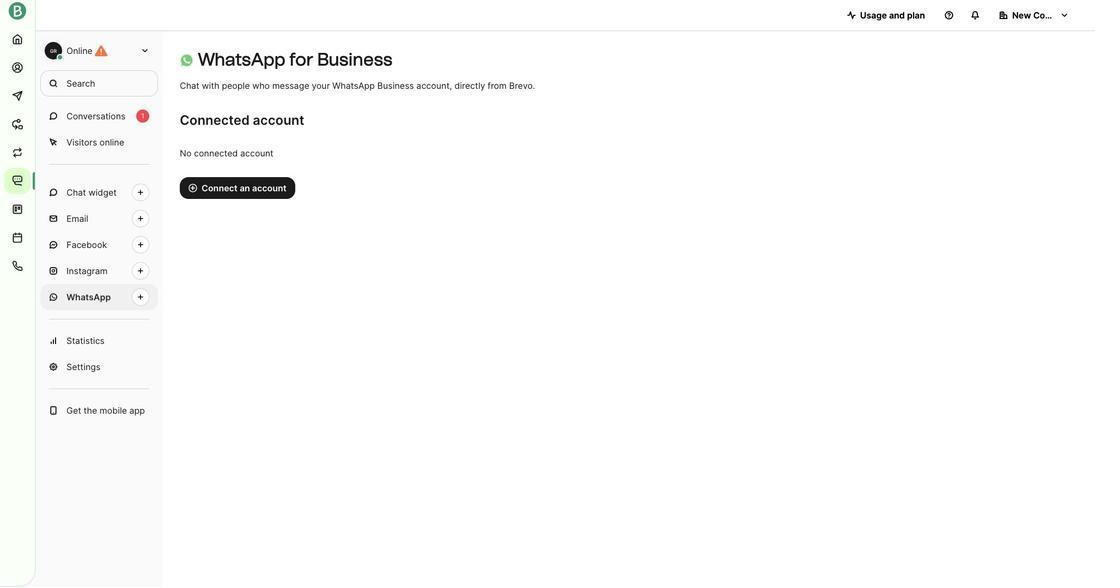 Task type: vqa. For each thing, say whether or not it's contained in the screenshot.
the 'your'
yes



Task type: describe. For each thing, give the bounding box(es) containing it.
app
[[130, 405, 145, 416]]

new
[[1013, 10, 1032, 21]]

conversations
[[67, 111, 126, 122]]

an
[[240, 183, 250, 194]]

account for no connected account
[[240, 148, 274, 159]]

instagram
[[67, 265, 108, 276]]

get the mobile app
[[67, 405, 145, 416]]

account,
[[417, 80, 452, 91]]

statistics
[[67, 335, 105, 346]]

instagram link
[[40, 258, 158, 284]]

chat for chat widget
[[67, 187, 86, 198]]

search
[[67, 78, 95, 89]]

whatsapp for whatsapp for business
[[198, 49, 286, 70]]

connected
[[194, 148, 238, 159]]

directly
[[455, 80, 486, 91]]

connect an account
[[202, 183, 287, 194]]

online
[[67, 45, 93, 56]]

your
[[312, 80, 330, 91]]

for
[[290, 49, 313, 70]]

usage
[[861, 10, 887, 21]]

with
[[202, 80, 220, 91]]

whatsapp link
[[40, 284, 158, 310]]

visitors
[[67, 137, 97, 148]]

connected
[[180, 112, 250, 128]]

who
[[252, 80, 270, 91]]

from
[[488, 80, 507, 91]]

0 vertical spatial account
[[253, 112, 304, 128]]

mobile
[[100, 405, 127, 416]]

plan
[[908, 10, 926, 21]]

chat widget
[[67, 187, 117, 198]]

chat widget link
[[40, 179, 158, 206]]



Task type: locate. For each thing, give the bounding box(es) containing it.
account down connected account
[[240, 148, 274, 159]]

whatsapp
[[198, 49, 286, 70], [333, 80, 375, 91], [67, 292, 111, 303]]

1 vertical spatial chat
[[67, 187, 86, 198]]

whatsapp up people
[[198, 49, 286, 70]]

usage and plan button
[[839, 4, 934, 26]]

connect
[[202, 183, 238, 194]]

email link
[[40, 206, 158, 232]]

chat inside 'chat widget' link
[[67, 187, 86, 198]]

email
[[67, 213, 88, 224]]

2 vertical spatial account
[[252, 183, 287, 194]]

connect an account button
[[180, 177, 295, 199]]

facebook
[[67, 239, 107, 250]]

usage and plan
[[861, 10, 926, 21]]

widget
[[89, 187, 117, 198]]

new company button
[[991, 4, 1078, 26]]

whatsapp for business
[[198, 49, 393, 70]]

online
[[100, 137, 124, 148]]

1 vertical spatial account
[[240, 148, 274, 159]]

1 horizontal spatial chat
[[180, 80, 199, 91]]

2 horizontal spatial whatsapp
[[333, 80, 375, 91]]

0 vertical spatial chat
[[180, 80, 199, 91]]

0 horizontal spatial chat
[[67, 187, 86, 198]]

1 horizontal spatial whatsapp
[[198, 49, 286, 70]]

connected account
[[180, 112, 304, 128]]

brevo.
[[509, 80, 535, 91]]

0 vertical spatial whatsapp
[[198, 49, 286, 70]]

visitors online link
[[40, 129, 158, 155]]

0 horizontal spatial whatsapp
[[67, 292, 111, 303]]

gr
[[50, 48, 57, 54]]

account inside button
[[252, 183, 287, 194]]

chat left the with
[[180, 80, 199, 91]]

get
[[67, 405, 81, 416]]

visitors online
[[67, 137, 124, 148]]

new company
[[1013, 10, 1074, 21]]

people
[[222, 80, 250, 91]]

business left the account,
[[378, 80, 414, 91]]

settings link
[[40, 354, 158, 380]]

account down message
[[253, 112, 304, 128]]

chat with people who message your whatsapp business account, directly from brevo.
[[180, 80, 535, 91]]

1 vertical spatial whatsapp
[[333, 80, 375, 91]]

business up chat with people who message your whatsapp business account, directly from brevo.
[[317, 49, 393, 70]]

company
[[1034, 10, 1074, 21]]

no connected account
[[180, 148, 274, 159]]

whatsapp right your
[[333, 80, 375, 91]]

whatsapp image
[[180, 53, 194, 67]]

the
[[84, 405, 97, 416]]

account
[[253, 112, 304, 128], [240, 148, 274, 159], [252, 183, 287, 194]]

0 vertical spatial business
[[317, 49, 393, 70]]

2 vertical spatial whatsapp
[[67, 292, 111, 303]]

search link
[[40, 70, 158, 96]]

message
[[272, 80, 309, 91]]

facebook link
[[40, 232, 158, 258]]

get the mobile app link
[[40, 397, 158, 424]]

account right an
[[252, 183, 287, 194]]

1 vertical spatial business
[[378, 80, 414, 91]]

statistics link
[[40, 328, 158, 354]]

chat up email
[[67, 187, 86, 198]]

settings
[[67, 361, 101, 372]]

chat
[[180, 80, 199, 91], [67, 187, 86, 198]]

whatsapp for whatsapp
[[67, 292, 111, 303]]

business
[[317, 49, 393, 70], [378, 80, 414, 91]]

1
[[141, 112, 144, 120]]

and
[[890, 10, 905, 21]]

chat for chat with people who message your whatsapp business account, directly from brevo.
[[180, 80, 199, 91]]

whatsapp down instagram
[[67, 292, 111, 303]]

account for connect an account
[[252, 183, 287, 194]]

no
[[180, 148, 192, 159]]



